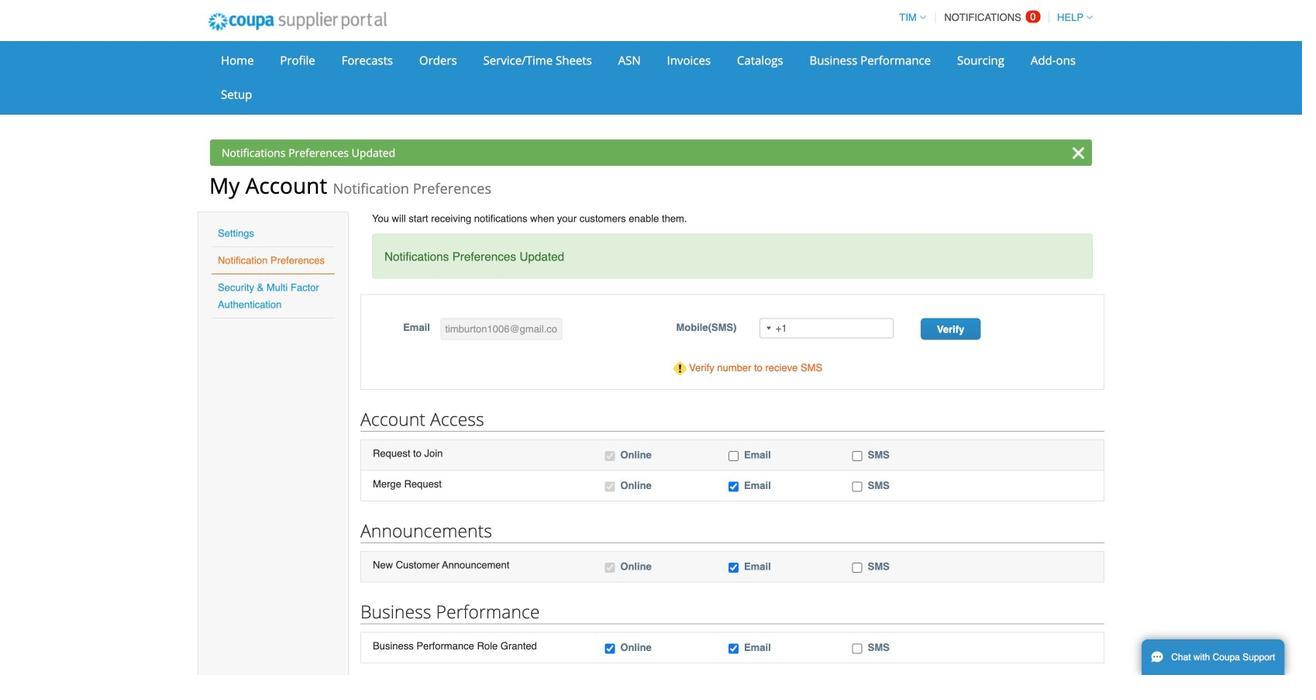 Task type: describe. For each thing, give the bounding box(es) containing it.
coupa supplier portal image
[[198, 2, 397, 41]]

telephone country code image
[[767, 327, 771, 330]]



Task type: locate. For each thing, give the bounding box(es) containing it.
None text field
[[441, 318, 562, 340]]

None checkbox
[[853, 451, 863, 461], [605, 482, 615, 492], [729, 482, 739, 492], [729, 563, 739, 573], [853, 563, 863, 573], [729, 644, 739, 654], [853, 644, 863, 654], [853, 451, 863, 461], [605, 482, 615, 492], [729, 482, 739, 492], [729, 563, 739, 573], [853, 563, 863, 573], [729, 644, 739, 654], [853, 644, 863, 654]]

+1 201-555-0123 text field
[[760, 318, 894, 338]]

navigation
[[893, 2, 1093, 33]]

Telephone country code field
[[760, 319, 776, 337]]

None checkbox
[[605, 451, 615, 461], [729, 451, 739, 461], [853, 482, 863, 492], [605, 563, 615, 573], [605, 644, 615, 654], [605, 451, 615, 461], [729, 451, 739, 461], [853, 482, 863, 492], [605, 563, 615, 573], [605, 644, 615, 654]]



